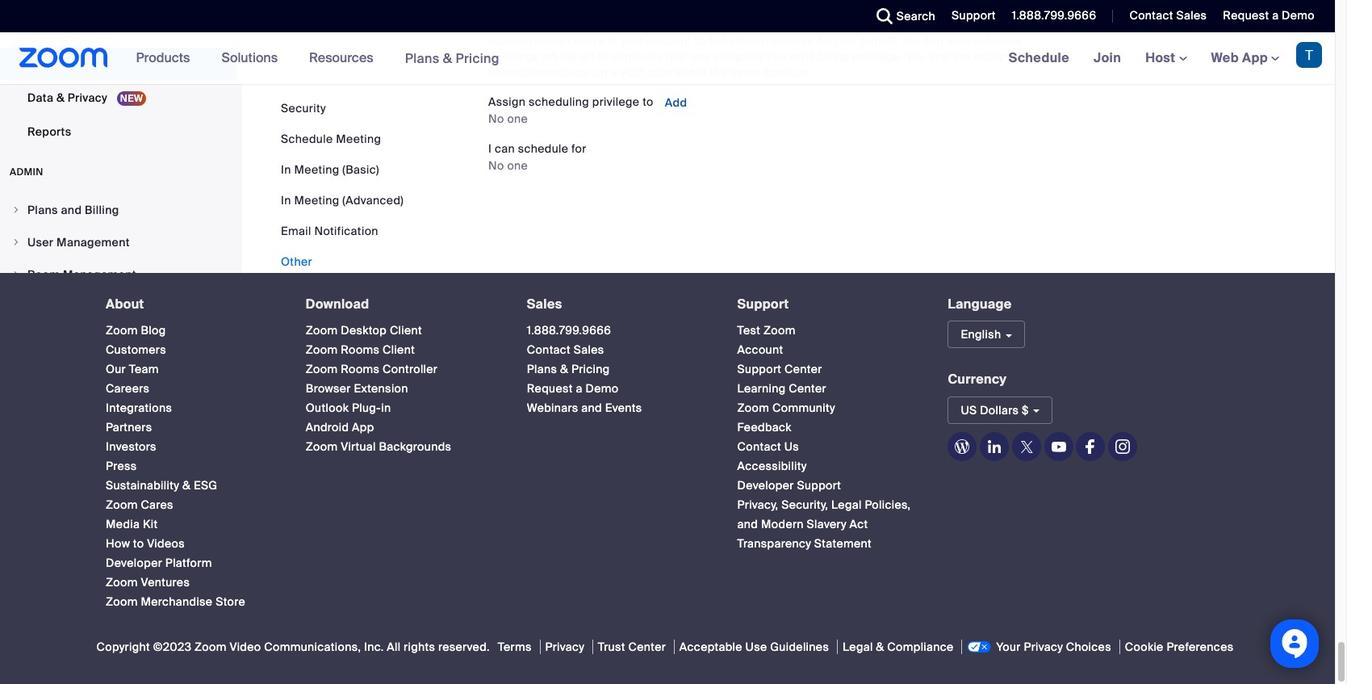 Task type: locate. For each thing, give the bounding box(es) containing it.
schedule inside i can schedule for no one
[[518, 141, 569, 156]]

privilege
[[593, 94, 640, 109]]

0 horizontal spatial your
[[621, 33, 644, 47]]

schedule for schedule meeting
[[281, 132, 333, 146]]

1 vertical spatial plans
[[27, 202, 58, 217]]

1 vertical spatial in
[[281, 193, 291, 208]]

schedule
[[1009, 49, 1070, 66], [281, 132, 333, 146]]

0 vertical spatial plans
[[405, 50, 440, 67]]

0 horizontal spatial demo
[[586, 381, 619, 396]]

room management
[[27, 267, 136, 282]]

in down the schedule meeting
[[281, 162, 291, 177]]

client
[[390, 323, 422, 338], [383, 343, 415, 357]]

1 rooms from the top
[[341, 343, 380, 357]]

app inside zoom desktop client zoom rooms client zoom rooms controller browser extension outlook plug-in android app zoom virtual backgrounds
[[352, 420, 374, 435]]

0 vertical spatial schedule
[[1009, 49, 1070, 66]]

2 vertical spatial sales
[[574, 343, 605, 357]]

plans up webinars
[[527, 362, 557, 377]]

1 in from the top
[[281, 162, 291, 177]]

2 vertical spatial plans
[[527, 362, 557, 377]]

1.888.799.9666 up schedule link
[[1013, 8, 1097, 23]]

management inside menu item
[[63, 267, 136, 282]]

can left assign
[[512, 33, 532, 47]]

2 horizontal spatial to
[[695, 33, 706, 47]]

scheduler
[[27, 22, 84, 37]]

support up security,
[[797, 478, 842, 493]]

one down assign
[[507, 111, 528, 126]]

menu bar
[[281, 100, 404, 270]]

1 right image from the top
[[11, 205, 21, 215]]

support
[[952, 8, 996, 23], [738, 295, 789, 312], [738, 362, 782, 377], [797, 478, 842, 493]]

schedule inside menu bar
[[281, 132, 333, 146]]

& inside product information navigation
[[443, 50, 453, 67]]

meetings navigation
[[997, 32, 1336, 85]]

the down has
[[710, 65, 728, 80]]

user management
[[27, 235, 130, 249]]

1.888.799.9666 down sales link
[[527, 323, 612, 338]]

can right i
[[495, 141, 515, 156]]

meeting up (basic)
[[336, 132, 381, 146]]

management for room management
[[63, 267, 136, 282]]

1 horizontal spatial request
[[1224, 8, 1270, 23]]

& right data
[[56, 90, 65, 105]]

one down no one
[[507, 158, 528, 173]]

0 horizontal spatial pricing
[[456, 50, 500, 67]]

data
[[27, 90, 53, 105]]

center right trust
[[629, 640, 666, 654]]

2 horizontal spatial on
[[817, 33, 831, 47]]

other
[[281, 254, 312, 269]]

other link
[[281, 254, 312, 269]]

feedback button
[[738, 420, 792, 435]]

1 vertical spatial rooms
[[341, 362, 380, 377]]

plans right resources dropdown button
[[405, 50, 440, 67]]

request a demo link
[[1212, 0, 1336, 32], [1224, 8, 1316, 23], [527, 381, 619, 396]]

rooms down zoom rooms client link
[[341, 362, 380, 377]]

schedule down security on the left of page
[[281, 132, 333, 146]]

1 horizontal spatial scheduling
[[789, 49, 850, 64]]

zoom desktop client link
[[306, 323, 422, 338]]

0 horizontal spatial meetings
[[489, 49, 540, 64]]

1 horizontal spatial app
[[1243, 49, 1269, 66]]

currency
[[948, 371, 1007, 388]]

in down extension
[[381, 401, 391, 415]]

meeting for (basic)
[[294, 162, 340, 177]]

2 one from the top
[[507, 158, 528, 173]]

1 vertical spatial demo
[[586, 381, 619, 396]]

zoom desktop client zoom rooms client zoom rooms controller browser extension outlook plug-in android app zoom virtual backgrounds
[[306, 323, 452, 454]]

1 no from the top
[[489, 111, 504, 126]]

and inside the you can assign users in your account to schedule meetings on your behalf. you can also schedule meetings on behalf of someone that has assigned you scheduling privilege. you and the assigned scheduler must be on a paid plan within the same account.
[[930, 49, 950, 64]]

email notification
[[281, 224, 379, 238]]

i can schedule for no one
[[489, 141, 587, 173]]

& left the esg
[[182, 478, 191, 493]]

1 vertical spatial developer
[[106, 556, 162, 570]]

schedule meeting link
[[281, 132, 381, 146]]

guidelines
[[771, 640, 830, 654]]

1 vertical spatial pricing
[[572, 362, 610, 377]]

1 vertical spatial schedule
[[281, 132, 333, 146]]

1 vertical spatial request
[[527, 381, 573, 396]]

cookie
[[1126, 640, 1164, 654]]

1 horizontal spatial meetings
[[762, 33, 814, 47]]

kit
[[143, 517, 158, 532]]

in meeting (basic) link
[[281, 162, 379, 177]]

in up email
[[281, 193, 291, 208]]

legal up act
[[832, 498, 862, 512]]

pricing inside 1.888.799.9666 contact sales plans & pricing request a demo webinars and events
[[572, 362, 610, 377]]

right image for plans
[[11, 205, 21, 215]]

pricing up assign
[[456, 50, 500, 67]]

meeting up the email notification link
[[294, 193, 340, 208]]

schedule left for
[[518, 141, 569, 156]]

account
[[647, 33, 692, 47]]

developer down "accessibility" "link"
[[738, 478, 794, 493]]

rooms down desktop
[[341, 343, 380, 357]]

0 horizontal spatial a
[[576, 381, 583, 396]]

0 horizontal spatial to
[[133, 536, 144, 551]]

1.888.799.9666 button up schedule link
[[1013, 8, 1097, 23]]

plans inside product information navigation
[[405, 50, 440, 67]]

0 vertical spatial right image
[[11, 205, 21, 215]]

and down also
[[930, 49, 950, 64]]

1 vertical spatial client
[[383, 343, 415, 357]]

media kit link
[[106, 517, 158, 532]]

to down media kit link
[[133, 536, 144, 551]]

& left the scheduler
[[443, 50, 453, 67]]

management inside "menu item"
[[57, 235, 130, 249]]

within
[[674, 65, 707, 80]]

the down also
[[953, 49, 971, 64]]

all
[[387, 640, 401, 654]]

0 vertical spatial rooms
[[341, 343, 380, 357]]

schedule meeting
[[281, 132, 381, 146]]

right image left room
[[11, 269, 21, 279]]

to up has
[[695, 33, 706, 47]]

partners link
[[106, 420, 152, 435]]

paid
[[621, 65, 645, 80]]

on down assign
[[543, 49, 557, 64]]

on left behalf.
[[817, 33, 831, 47]]

modern
[[761, 517, 804, 532]]

a up "webinars and events" 'link'
[[576, 381, 583, 396]]

legal right guidelines
[[843, 640, 873, 654]]

1.888.799.9666 inside 1.888.799.9666 contact sales plans & pricing request a demo webinars and events
[[527, 323, 612, 338]]

zoom logo image
[[19, 48, 108, 68]]

1 horizontal spatial assigned
[[974, 49, 1025, 64]]

and left events
[[582, 401, 602, 415]]

1 horizontal spatial contact
[[738, 440, 782, 454]]

2 right image from the top
[[11, 269, 21, 279]]

right image inside plans and billing menu item
[[11, 205, 21, 215]]

search
[[897, 9, 936, 23]]

2 vertical spatial a
[[576, 381, 583, 396]]

2 vertical spatial center
[[629, 640, 666, 654]]

app right web
[[1243, 49, 1269, 66]]

privacy left trust
[[546, 640, 585, 654]]

privacy
[[68, 90, 107, 105], [546, 640, 585, 654], [1024, 640, 1064, 654]]

0 vertical spatial scheduling
[[789, 49, 850, 64]]

scheduling down must
[[529, 94, 590, 109]]

0 vertical spatial no
[[489, 111, 504, 126]]

demo up "webinars and events" 'link'
[[586, 381, 619, 396]]

no inside i can schedule for no one
[[489, 158, 504, 173]]

contact us link
[[738, 440, 800, 454]]

email notification link
[[281, 224, 379, 238]]

right image for room
[[11, 269, 21, 279]]

scheduling inside the you can assign users in your account to schedule meetings on your behalf. you can also schedule meetings on behalf of someone that has assigned you scheduling privilege. you and the assigned scheduler must be on a paid plan within the same account.
[[789, 49, 850, 64]]

contact inside 1.888.799.9666 contact sales plans & pricing request a demo webinars and events
[[527, 343, 571, 357]]

android app link
[[306, 420, 374, 435]]

your left behalf.
[[834, 33, 858, 47]]

plans and billing
[[27, 202, 119, 217]]

0 vertical spatial in
[[281, 162, 291, 177]]

sales down 1.888.799.9666 link
[[574, 343, 605, 357]]

& down 1.888.799.9666 link
[[560, 362, 569, 377]]

center
[[785, 362, 823, 377], [789, 381, 827, 396], [629, 640, 666, 654]]

in up of
[[608, 33, 618, 47]]

0 horizontal spatial schedule
[[518, 141, 569, 156]]

0 horizontal spatial on
[[543, 49, 557, 64]]

0 vertical spatial developer
[[738, 478, 794, 493]]

1 vertical spatial contact
[[527, 343, 571, 357]]

schedule up same
[[709, 33, 759, 47]]

1 horizontal spatial on
[[594, 65, 608, 80]]

1 horizontal spatial 1.888.799.9666
[[1013, 8, 1097, 23]]

1 horizontal spatial your
[[834, 33, 858, 47]]

controller
[[383, 362, 438, 377]]

acceptable use guidelines link
[[674, 640, 834, 654]]

1 horizontal spatial privacy
[[546, 640, 585, 654]]

1 vertical spatial right image
[[11, 269, 21, 279]]

us dollars $ button
[[948, 396, 1053, 424]]

1 vertical spatial a
[[611, 65, 618, 80]]

1 horizontal spatial demo
[[1283, 8, 1316, 23]]

and down privacy,
[[738, 517, 758, 532]]

0 vertical spatial app
[[1243, 49, 1269, 66]]

& left compliance
[[877, 640, 885, 654]]

right image inside room management menu item
[[11, 269, 21, 279]]

in inside the you can assign users in your account to schedule meetings on your behalf. you can also schedule meetings on behalf of someone that has assigned you scheduling privilege. you and the assigned scheduler must be on a paid plan within the same account.
[[608, 33, 618, 47]]

can for i can schedule for no one
[[495, 141, 515, 156]]

personal menu menu
[[0, 0, 237, 149]]

schedule inside meetings navigation
[[1009, 49, 1070, 66]]

1.888.799.9666 link
[[527, 323, 612, 338]]

right image up right icon
[[11, 205, 21, 215]]

0 vertical spatial in
[[608, 33, 618, 47]]

0 horizontal spatial app
[[352, 420, 374, 435]]

pricing up "webinars and events" 'link'
[[572, 362, 610, 377]]

trust center link
[[593, 640, 671, 654]]

copyright
[[97, 640, 150, 654]]

customers
[[106, 343, 166, 357]]

you
[[767, 49, 786, 64]]

acceptable
[[680, 640, 743, 654]]

1 vertical spatial one
[[507, 158, 528, 173]]

a up "web app" dropdown button
[[1273, 8, 1280, 23]]

test zoom account support center learning center zoom community feedback contact us accessibility developer support privacy, security, legal policies, and modern slavery act transparency statement
[[738, 323, 911, 551]]

support up the test zoom link at the right top of the page
[[738, 295, 789, 312]]

learning
[[738, 381, 786, 396]]

0 horizontal spatial scheduling
[[529, 94, 590, 109]]

2 horizontal spatial contact
[[1130, 8, 1174, 23]]

0 vertical spatial legal
[[832, 498, 862, 512]]

1 horizontal spatial schedule
[[1009, 49, 1070, 66]]

admin
[[10, 165, 43, 178]]

you up the scheduler
[[489, 33, 509, 47]]

1 horizontal spatial a
[[611, 65, 618, 80]]

0 horizontal spatial 1.888.799.9666
[[527, 323, 612, 338]]

1 assigned from the left
[[714, 49, 764, 64]]

banner containing products
[[0, 32, 1336, 85]]

1.888.799.9666 inside button
[[1013, 8, 1097, 23]]

schedule left join
[[1009, 49, 1070, 66]]

legal & compliance
[[843, 640, 954, 654]]

0 vertical spatial management
[[57, 235, 130, 249]]

right image
[[11, 205, 21, 215], [11, 269, 21, 279]]

english
[[961, 327, 1002, 342]]

add
[[665, 95, 688, 110]]

& inside data & privacy link
[[56, 90, 65, 105]]

1 horizontal spatial developer
[[738, 478, 794, 493]]

1 horizontal spatial the
[[953, 49, 971, 64]]

1.888.799.9666 button up join
[[1000, 0, 1101, 32]]

someone
[[612, 49, 663, 64]]

schedule for schedule
[[1009, 49, 1070, 66]]

privacy right your
[[1024, 640, 1064, 654]]

0 vertical spatial a
[[1273, 8, 1280, 23]]

developer down how to videos link
[[106, 556, 162, 570]]

©2023
[[153, 640, 192, 654]]

privacy up reports link
[[68, 90, 107, 105]]

assign
[[535, 33, 571, 47]]

meetings
[[762, 33, 814, 47], [489, 49, 540, 64]]

1 vertical spatial management
[[63, 267, 136, 282]]

meetings up the you
[[762, 33, 814, 47]]

management down user management "menu item"
[[63, 267, 136, 282]]

i
[[489, 141, 492, 156]]

pricing inside product information navigation
[[456, 50, 500, 67]]

pricing
[[456, 50, 500, 67], [572, 362, 610, 377]]

contact down 1.888.799.9666 link
[[527, 343, 571, 357]]

plans inside 1.888.799.9666 contact sales plans & pricing request a demo webinars and events
[[527, 362, 557, 377]]

2 no from the top
[[489, 158, 504, 173]]

2 vertical spatial meeting
[[294, 193, 340, 208]]

center up community
[[789, 381, 827, 396]]

1 vertical spatial sales
[[527, 295, 563, 312]]

2 vertical spatial on
[[594, 65, 608, 80]]

2 vertical spatial contact
[[738, 440, 782, 454]]

account link
[[738, 343, 784, 357]]

sales
[[1177, 8, 1208, 23], [527, 295, 563, 312], [574, 343, 605, 357]]

legal inside "test zoom account support center learning center zoom community feedback contact us accessibility developer support privacy, security, legal policies, and modern slavery act transparency statement"
[[832, 498, 862, 512]]

product information navigation
[[124, 32, 512, 85]]

and left billing
[[61, 202, 82, 217]]

no down assign
[[489, 111, 504, 126]]

0 horizontal spatial in
[[381, 401, 391, 415]]

and inside "test zoom account support center learning center zoom community feedback contact us accessibility developer support privacy, security, legal policies, and modern slavery act transparency statement"
[[738, 517, 758, 532]]

act
[[850, 517, 869, 532]]

can inside i can schedule for no one
[[495, 141, 515, 156]]

banner
[[0, 32, 1336, 85]]

demo inside 1.888.799.9666 contact sales plans & pricing request a demo webinars and events
[[586, 381, 619, 396]]

0 vertical spatial meetings
[[762, 33, 814, 47]]

sales up 1.888.799.9666 link
[[527, 295, 563, 312]]

can
[[512, 33, 532, 47], [924, 33, 944, 47], [495, 141, 515, 156]]

account
[[738, 343, 784, 357]]

0 horizontal spatial schedule
[[281, 132, 333, 146]]

meetings up the scheduler
[[489, 49, 540, 64]]

communications,
[[264, 640, 361, 654]]

and inside plans and billing menu item
[[61, 202, 82, 217]]

data & privacy link
[[0, 81, 237, 114]]

no down i
[[489, 158, 504, 173]]

0 horizontal spatial developer
[[106, 556, 162, 570]]

1 vertical spatial the
[[710, 65, 728, 80]]

0 vertical spatial contact
[[1130, 8, 1174, 23]]

request up "web app" dropdown button
[[1224, 8, 1270, 23]]

demo up the profile picture on the top
[[1283, 8, 1316, 23]]

1 horizontal spatial sales
[[574, 343, 605, 357]]

terms link
[[493, 640, 537, 654]]

rooms
[[341, 343, 380, 357], [341, 362, 380, 377]]

2 horizontal spatial plans
[[527, 362, 557, 377]]

english button
[[948, 321, 1026, 348]]

account.
[[764, 65, 812, 80]]

2 horizontal spatial schedule
[[973, 33, 1024, 47]]

extension
[[354, 381, 408, 396]]

contact up host
[[1130, 8, 1174, 23]]

1 vertical spatial in
[[381, 401, 391, 415]]

1.888.799.9666
[[1013, 8, 1097, 23], [527, 323, 612, 338]]

1 vertical spatial on
[[543, 49, 557, 64]]

1 vertical spatial to
[[643, 94, 654, 109]]

you down search
[[901, 33, 921, 47]]

0 vertical spatial 1.888.799.9666
[[1013, 8, 1097, 23]]

1 horizontal spatial in
[[608, 33, 618, 47]]

meeting down the schedule meeting
[[294, 162, 340, 177]]

& for legal
[[877, 640, 885, 654]]

inc.
[[364, 640, 384, 654]]

privilege.
[[853, 49, 903, 64]]

a left paid
[[611, 65, 618, 80]]

to
[[695, 33, 706, 47], [643, 94, 654, 109], [133, 536, 144, 551]]

user
[[27, 235, 54, 249]]

1 horizontal spatial plans
[[405, 50, 440, 67]]

for
[[572, 141, 587, 156]]

to left add
[[643, 94, 654, 109]]

plans & pricing link
[[405, 50, 500, 67], [405, 50, 500, 67], [527, 362, 610, 377]]

legal
[[832, 498, 862, 512], [843, 640, 873, 654]]

plans up user on the top
[[27, 202, 58, 217]]

sales up host dropdown button
[[1177, 8, 1208, 23]]

scheduling up account.
[[789, 49, 850, 64]]

app down plug-
[[352, 420, 374, 435]]

solutions
[[222, 49, 278, 66]]

center up learning center link
[[785, 362, 823, 377]]

plans for plans and billing
[[27, 202, 58, 217]]

developer platform link
[[106, 556, 212, 570]]

you right privilege.
[[906, 49, 927, 64]]

schedule right also
[[973, 33, 1024, 47]]

security
[[281, 101, 326, 115]]

0 vertical spatial demo
[[1283, 8, 1316, 23]]

outlook plug-in link
[[306, 401, 391, 415]]

1 horizontal spatial pricing
[[572, 362, 610, 377]]

management down billing
[[57, 235, 130, 249]]

&
[[443, 50, 453, 67], [56, 90, 65, 105], [560, 362, 569, 377], [182, 478, 191, 493], [877, 640, 885, 654]]

0 vertical spatial to
[[695, 33, 706, 47]]

products
[[136, 49, 190, 66]]

right image
[[11, 237, 21, 247]]

your up someone
[[621, 33, 644, 47]]

zoom blog customers our team careers integrations partners investors press sustainability & esg zoom cares media kit how to videos developer platform zoom ventures zoom merchandise store
[[106, 323, 246, 609]]

on down of
[[594, 65, 608, 80]]

contact down feedback button
[[738, 440, 782, 454]]

our
[[106, 362, 126, 377]]

0 vertical spatial one
[[507, 111, 528, 126]]

0 horizontal spatial privacy
[[68, 90, 107, 105]]

1 vertical spatial no
[[489, 158, 504, 173]]

accessibility
[[738, 459, 807, 473]]

2 in from the top
[[281, 193, 291, 208]]

plans inside menu item
[[27, 202, 58, 217]]

reports link
[[0, 115, 237, 148]]

request up webinars
[[527, 381, 573, 396]]



Task type: vqa. For each thing, say whether or not it's contained in the screenshot.
Show options icon
no



Task type: describe. For each thing, give the bounding box(es) containing it.
also
[[947, 33, 970, 47]]

profile picture image
[[1297, 42, 1323, 68]]

can for you can assign users in your account to schedule meetings on your behalf. you can also schedule meetings on behalf of someone that has assigned you scheduling privilege. you and the assigned scheduler must be on a paid plan within the same account.
[[512, 33, 532, 47]]

0 vertical spatial on
[[817, 33, 831, 47]]

0 horizontal spatial the
[[710, 65, 728, 80]]

plans & pricing
[[405, 50, 500, 67]]

data & privacy
[[27, 90, 110, 105]]

platform
[[165, 556, 212, 570]]

0 vertical spatial request
[[1224, 8, 1270, 23]]

2 horizontal spatial sales
[[1177, 8, 1208, 23]]

and inside 1.888.799.9666 contact sales plans & pricing request a demo webinars and events
[[582, 401, 602, 415]]

test
[[738, 323, 761, 338]]

& for plans
[[443, 50, 453, 67]]

learning center link
[[738, 381, 827, 396]]

schedule link
[[997, 32, 1082, 84]]

media
[[106, 517, 140, 532]]

products button
[[136, 32, 197, 84]]

join
[[1094, 49, 1122, 66]]

& inside zoom blog customers our team careers integrations partners investors press sustainability & esg zoom cares media kit how to videos developer platform zoom ventures zoom merchandise store
[[182, 478, 191, 493]]

sales inside 1.888.799.9666 contact sales plans & pricing request a demo webinars and events
[[574, 343, 605, 357]]

support down the account
[[738, 362, 782, 377]]

2 assigned from the left
[[974, 49, 1025, 64]]

1 vertical spatial meetings
[[489, 49, 540, 64]]

us
[[785, 440, 800, 454]]

merchandise
[[141, 595, 213, 609]]

support up also
[[952, 8, 996, 23]]

1 one from the top
[[507, 111, 528, 126]]

reports
[[27, 124, 71, 139]]

1.888.799.9666 contact sales plans & pricing request a demo webinars and events
[[527, 323, 643, 415]]

2 horizontal spatial a
[[1273, 8, 1280, 23]]

download link
[[306, 295, 369, 312]]

join link
[[1082, 32, 1134, 84]]

2 rooms from the top
[[341, 362, 380, 377]]

in meeting (advanced) link
[[281, 193, 404, 208]]

careers link
[[106, 381, 150, 396]]

meeting for (advanced)
[[294, 193, 340, 208]]

sustainability & esg link
[[106, 478, 218, 493]]

1 horizontal spatial schedule
[[709, 33, 759, 47]]

privacy link
[[540, 640, 590, 654]]

solutions button
[[222, 32, 285, 84]]

language
[[948, 295, 1012, 312]]

1 vertical spatial legal
[[843, 640, 873, 654]]

to inside zoom blog customers our team careers integrations partners investors press sustainability & esg zoom cares media kit how to videos developer platform zoom ventures zoom merchandise store
[[133, 536, 144, 551]]

one inside i can schedule for no one
[[507, 158, 528, 173]]

of
[[598, 49, 609, 64]]

in meeting (advanced)
[[281, 193, 404, 208]]

1 your from the left
[[621, 33, 644, 47]]

dollars
[[981, 403, 1019, 417]]

backgrounds
[[379, 440, 452, 454]]

user management menu item
[[0, 227, 237, 257]]

same
[[731, 65, 761, 80]]

cookie preferences
[[1126, 640, 1234, 654]]

support center link
[[738, 362, 823, 377]]

privacy inside personal menu menu
[[68, 90, 107, 105]]

desktop
[[341, 323, 387, 338]]

room management menu item
[[0, 259, 237, 290]]

0 vertical spatial client
[[390, 323, 422, 338]]

reserved.
[[438, 640, 490, 654]]

compliance
[[888, 640, 954, 654]]

statement
[[815, 536, 872, 551]]

menu bar containing security
[[281, 100, 404, 270]]

$
[[1022, 403, 1029, 417]]

test zoom link
[[738, 323, 796, 338]]

that
[[666, 49, 688, 64]]

in for in meeting (basic)
[[281, 162, 291, 177]]

events
[[605, 401, 643, 415]]

your privacy choices
[[997, 640, 1112, 654]]

you can assign users in your account to schedule meetings on your behalf. you can also schedule meetings on behalf of someone that has assigned you scheduling privilege. you and the assigned scheduler must be on a paid plan within the same account.
[[489, 33, 1025, 80]]

zoom rooms client link
[[306, 343, 415, 357]]

assign
[[489, 94, 526, 109]]

plan
[[648, 65, 671, 80]]

2 horizontal spatial privacy
[[1024, 640, 1064, 654]]

email
[[281, 224, 311, 238]]

security,
[[782, 498, 829, 512]]

policies,
[[865, 498, 911, 512]]

2 your from the left
[[834, 33, 858, 47]]

in for in meeting (advanced)
[[281, 193, 291, 208]]

choices
[[1067, 640, 1112, 654]]

1 vertical spatial center
[[789, 381, 827, 396]]

your
[[997, 640, 1021, 654]]

developer inside zoom blog customers our team careers integrations partners investors press sustainability & esg zoom cares media kit how to videos developer platform zoom ventures zoom merchandise store
[[106, 556, 162, 570]]

developer support link
[[738, 478, 842, 493]]

(advanced)
[[343, 193, 404, 208]]

1 horizontal spatial to
[[643, 94, 654, 109]]

privacy,
[[738, 498, 779, 512]]

request inside 1.888.799.9666 contact sales plans & pricing request a demo webinars and events
[[527, 381, 573, 396]]

a inside 1.888.799.9666 contact sales plans & pricing request a demo webinars and events
[[576, 381, 583, 396]]

rights
[[404, 640, 435, 654]]

outlook
[[306, 401, 349, 415]]

in meeting (basic)
[[281, 162, 379, 177]]

plug-
[[352, 401, 381, 415]]

legal & compliance link
[[837, 640, 959, 654]]

contact inside "test zoom account support center learning center zoom community feedback contact us accessibility developer support privacy, security, legal policies, and modern slavery act transparency statement"
[[738, 440, 782, 454]]

1.888.799.9666 for 1.888.799.9666
[[1013, 8, 1097, 23]]

zoom blog link
[[106, 323, 166, 338]]

app inside meetings navigation
[[1243, 49, 1269, 66]]

press
[[106, 459, 137, 473]]

host
[[1146, 49, 1179, 66]]

developer inside "test zoom account support center learning center zoom community feedback contact us accessibility developer support privacy, security, legal policies, and modern slavery act transparency statement"
[[738, 478, 794, 493]]

to inside the you can assign users in your account to schedule meetings on your behalf. you can also schedule meetings on behalf of someone that has assigned you scheduling privilege. you and the assigned scheduler must be on a paid plan within the same account.
[[695, 33, 706, 47]]

0 horizontal spatial sales
[[527, 295, 563, 312]]

1.888.799.9666 for 1.888.799.9666 contact sales plans & pricing request a demo webinars and events
[[527, 323, 612, 338]]

videos
[[147, 536, 185, 551]]

plans and billing menu item
[[0, 194, 237, 225]]

ventures
[[141, 575, 190, 590]]

0 vertical spatial the
[[953, 49, 971, 64]]

admin menu menu
[[0, 194, 237, 420]]

can left also
[[924, 33, 944, 47]]

resources
[[309, 49, 374, 66]]

plans for plans & pricing
[[405, 50, 440, 67]]

behalf.
[[861, 33, 898, 47]]

terms
[[498, 640, 532, 654]]

your privacy choices link
[[962, 640, 1117, 654]]

store
[[216, 595, 246, 609]]

0 vertical spatial center
[[785, 362, 823, 377]]

add button
[[663, 95, 689, 110]]

in inside zoom desktop client zoom rooms client zoom rooms controller browser extension outlook plug-in android app zoom virtual backgrounds
[[381, 401, 391, 415]]

notification
[[314, 224, 379, 238]]

contact sales
[[1130, 8, 1208, 23]]

sales link
[[527, 295, 563, 312]]

& inside 1.888.799.9666 contact sales plans & pricing request a demo webinars and events
[[560, 362, 569, 377]]

web app button
[[1212, 49, 1280, 66]]

1 vertical spatial scheduling
[[529, 94, 590, 109]]

& for data
[[56, 90, 65, 105]]

integrations link
[[106, 401, 172, 415]]

a inside the you can assign users in your account to schedule meetings on your behalf. you can also schedule meetings on behalf of someone that has assigned you scheduling privilege. you and the assigned scheduler must be on a paid plan within the same account.
[[611, 65, 618, 80]]

0 vertical spatial meeting
[[336, 132, 381, 146]]

slavery
[[807, 517, 847, 532]]

management for user management
[[57, 235, 130, 249]]

users
[[574, 33, 605, 47]]

browser
[[306, 381, 351, 396]]



